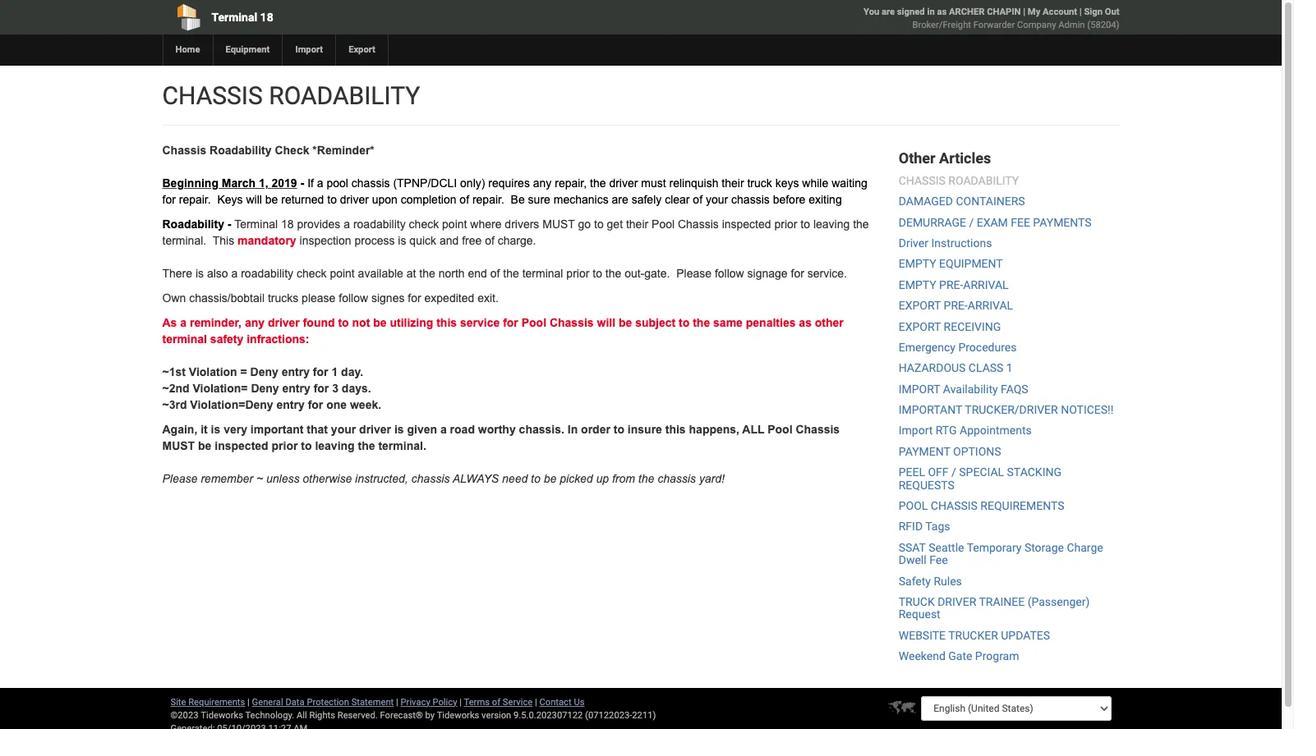 Task type: vqa. For each thing, say whether or not it's contained in the screenshot.
Ave
no



Task type: locate. For each thing, give the bounding box(es) containing it.
terms of service link
[[464, 697, 533, 708]]

| up forecast®
[[396, 697, 398, 708]]

import
[[295, 44, 323, 55], [899, 424, 933, 437]]

terminal down as a
[[162, 333, 207, 346]]

north
[[438, 267, 465, 280]]

pool
[[899, 500, 928, 513]]

2 horizontal spatial prior
[[774, 218, 797, 231]]

day.
[[341, 366, 363, 379]]

be down 1,
[[265, 193, 278, 206]]

| left sign
[[1079, 7, 1082, 17]]

deny up violation=deny
[[251, 382, 279, 395]]

1 horizontal spatial pool
[[652, 218, 675, 231]]

empty down driver
[[899, 257, 936, 271]]

check up quick
[[409, 218, 439, 231]]

check inside terminal 18 provides a roadability check point where drivers must go to get their pool chassis inspected prior to leaving the terminal.  this
[[409, 218, 439, 231]]

leaving
[[813, 218, 850, 231], [315, 440, 355, 453]]

/ right off
[[951, 466, 956, 479]]

as right in
[[937, 7, 947, 17]]

(58204)
[[1087, 20, 1119, 30]]

roadability inside other articles chassis roadability damaged containers demurrage / exam fee payments driver instructions empty equipment empty pre-arrival export pre-arrival export receiving emergency procedures hazardous class 1 import availability faqs important trucker/driver notices!! import rtg appointments payment options peel off / special stacking requests pool chassis requirements rfid tags ssat seattle temporary storage charge dwell fee safety rules truck driver trainee (passenger) request website trucker updates weekend gate program
[[948, 174, 1019, 187]]

is left quick
[[398, 234, 406, 247]]

please down must
[[162, 472, 197, 486]]

be right not
[[373, 316, 387, 329]]

import up chassis roadability
[[295, 44, 323, 55]]

0 horizontal spatial your
[[331, 423, 356, 436]]

pool inside 'as a reminder, any driver found to not be utilizing this service for pool chassis will be subject to the same penalties as other terminal safety infractions:'
[[521, 316, 546, 329]]

0 vertical spatial terminal
[[522, 267, 563, 280]]

driver
[[609, 177, 638, 190], [340, 193, 369, 206], [268, 316, 300, 329], [359, 423, 391, 436]]

1 vertical spatial as
[[799, 316, 812, 329]]

0 horizontal spatial roadability
[[241, 267, 293, 280]]

deny
[[250, 366, 278, 379], [251, 382, 279, 395]]

arrival down equipment
[[963, 278, 1009, 291]]

violation=deny
[[190, 398, 273, 412]]

0 horizontal spatial please
[[162, 472, 197, 486]]

/
[[969, 216, 974, 229], [951, 466, 956, 479]]

chassis up upon
[[352, 177, 390, 190]]

2 horizontal spatial pool
[[768, 423, 792, 436]]

deny right =
[[250, 366, 278, 379]]

emergency procedures link
[[899, 341, 1017, 354]]

1 vertical spatial leaving
[[315, 440, 355, 453]]

pool right all
[[768, 423, 792, 436]]

this down expedited
[[436, 316, 457, 329]]

there is also a roadability check point available at the north end of the terminal prior to the out-gate.  please follow signage for service.
[[162, 267, 847, 280]]

2 empty from the top
[[899, 278, 936, 291]]

a up the inspection
[[344, 218, 350, 231]]

0 vertical spatial deny
[[250, 366, 278, 379]]

are right you
[[882, 7, 895, 17]]

check
[[409, 218, 439, 231], [297, 267, 327, 280]]

version
[[482, 710, 511, 721]]

contact us link
[[539, 697, 585, 708]]

0 vertical spatial chassis
[[162, 81, 263, 110]]

driver up infractions:
[[268, 316, 300, 329]]

equipment
[[226, 44, 270, 55]]

0 vertical spatial import
[[295, 44, 323, 55]]

1 horizontal spatial point
[[442, 218, 467, 231]]

18 inside terminal 18 provides a roadability check point where drivers must go to get their pool chassis inspected prior to leaving the terminal.  this
[[281, 218, 294, 231]]

1 empty from the top
[[899, 257, 936, 271]]

of up the version
[[492, 697, 500, 708]]

0 vertical spatial please
[[676, 267, 712, 280]]

class
[[969, 362, 1004, 375]]

0 horizontal spatial their
[[626, 218, 648, 231]]

0 vertical spatial leaving
[[813, 218, 850, 231]]

1 vertical spatial this
[[665, 423, 686, 436]]

up
[[596, 472, 609, 486]]

containers
[[956, 195, 1025, 208]]

1 horizontal spatial as
[[937, 7, 947, 17]]

forwarder
[[973, 20, 1015, 30]]

0 vertical spatial follow
[[715, 267, 744, 280]]

1 vertical spatial their
[[626, 218, 648, 231]]

pre- down empty equipment link
[[939, 278, 963, 291]]

this inside 'as a reminder, any driver found to not be utilizing this service for pool chassis will be subject to the same penalties as other terminal safety infractions:'
[[436, 316, 457, 329]]

~3rd
[[162, 398, 187, 412]]

export
[[899, 299, 941, 312], [899, 320, 941, 333]]

must
[[162, 440, 195, 453]]

0 horizontal spatial roadability
[[269, 81, 420, 110]]

roadability inside terminal 18 provides a roadability check point where drivers must go to get their pool chassis inspected prior to leaving the terminal.  this
[[353, 218, 406, 231]]

1 vertical spatial your
[[331, 423, 356, 436]]

2 vertical spatial entry
[[276, 398, 305, 412]]

your inside again, it is very important that your driver is given a road worthy chassis. in order to insure this happens, all pool chassis must be inspected prior to leaving the terminal.
[[331, 423, 356, 436]]

point up and
[[442, 218, 467, 231]]

a right if
[[317, 177, 323, 190]]

1 vertical spatial export
[[899, 320, 941, 333]]

2 vertical spatial prior
[[272, 440, 298, 453]]

1 vertical spatial 18
[[281, 218, 294, 231]]

my
[[1028, 7, 1040, 17]]

please remember ~ unless otherwise instructed, chassis always need to be picked up from the chassis yard!
[[162, 472, 725, 486]]

2 vertical spatial pool
[[768, 423, 792, 436]]

for left 3
[[314, 382, 329, 395]]

to down pool
[[327, 193, 337, 206]]

of inside site requirements | general data protection statement | privacy policy | terms of service | contact us ©2023 tideworks technology. all rights reserved. forecast® by tideworks version 9.5.0.202307122 (07122023-2211)
[[492, 697, 500, 708]]

0 horizontal spatial are
[[612, 193, 628, 206]]

inspected
[[722, 218, 771, 231], [215, 440, 268, 453]]

subject
[[635, 316, 676, 329]]

the
[[590, 177, 606, 190], [853, 218, 869, 231], [419, 267, 435, 280], [503, 267, 519, 280], [605, 267, 621, 280], [693, 316, 710, 329], [358, 440, 375, 453], [638, 472, 654, 486]]

a
[[317, 177, 323, 190], [344, 218, 350, 231], [231, 267, 238, 280], [440, 423, 447, 436]]

0 vertical spatial -
[[300, 177, 304, 190]]

0 vertical spatial is
[[398, 234, 406, 247]]

import availability faqs link
[[899, 383, 1028, 396]]

driver inside again, it is very important that your driver is given a road worthy chassis. in order to insure this happens, all pool chassis must be inspected prior to leaving the terminal.
[[359, 423, 391, 436]]

utilizing
[[390, 316, 433, 329]]

own chassis/bobtail trucks please follow signes for expedited exit.
[[162, 292, 499, 305]]

terminal 18 link
[[162, 0, 547, 35]]

1 horizontal spatial import
[[899, 424, 933, 437]]

will inside 'as a reminder, any driver found to not be utilizing this service for pool chassis will be subject to the same penalties as other terminal safety infractions:'
[[597, 316, 615, 329]]

0 vertical spatial check
[[409, 218, 439, 231]]

completion
[[401, 193, 456, 206]]

chassis up tags
[[931, 500, 978, 513]]

terms
[[464, 697, 490, 708]]

chassis.
[[519, 423, 564, 436]]

will inside if a pool chassis (tpnp/dcli only) requires any repair, the driver must relinquish their truck keys while waiting for repair.  keys will be returned to driver upon completion of repair.  be sure mechanics are safely clear of your chassis before exiting
[[246, 193, 262, 206]]

0 vertical spatial will
[[246, 193, 262, 206]]

chassis down home link
[[162, 81, 263, 110]]

0 vertical spatial export
[[899, 299, 941, 312]]

0 horizontal spatial this
[[436, 316, 457, 329]]

truck
[[899, 596, 935, 609]]

payments
[[1033, 216, 1092, 229]]

their right the get
[[626, 218, 648, 231]]

export up export receiving link at the right top of the page
[[899, 299, 941, 312]]

penalties
[[746, 316, 796, 329]]

1 vertical spatial entry
[[282, 382, 310, 395]]

for inside 'as a reminder, any driver found to not be utilizing this service for pool chassis will be subject to the same penalties as other terminal safety infractions:'
[[503, 316, 518, 329]]

as
[[937, 7, 947, 17], [799, 316, 812, 329]]

not
[[352, 316, 370, 329]]

roadability down export link at the left of the page
[[269, 81, 420, 110]]

0 horizontal spatial point
[[330, 267, 355, 280]]

the inside terminal 18 provides a roadability check point where drivers must go to get their pool chassis inspected prior to leaving the terminal.  this
[[853, 218, 869, 231]]

the inside again, it is very important that your driver is given a road worthy chassis. in order to insure this happens, all pool chassis must be inspected prior to leaving the terminal.
[[358, 440, 375, 453]]

1 horizontal spatial inspected
[[722, 218, 771, 231]]

if
[[307, 177, 314, 190]]

0 horizontal spatial as
[[799, 316, 812, 329]]

emergency
[[899, 341, 955, 354]]

to left out-
[[593, 267, 602, 280]]

inspected inside again, it is very important that your driver is given a road worthy chassis. in order to insure this happens, all pool chassis must be inspected prior to leaving the terminal.
[[215, 440, 268, 453]]

the left out-
[[605, 267, 621, 280]]

rtg
[[936, 424, 957, 437]]

1 horizontal spatial roadability
[[353, 218, 406, 231]]

will left subject
[[597, 316, 615, 329]]

the up mechanics
[[590, 177, 606, 190]]

point for where
[[442, 218, 467, 231]]

prior inside again, it is very important that your driver is given a road worthy chassis. in order to insure this happens, all pool chassis must be inspected prior to leaving the terminal.
[[272, 440, 298, 453]]

0 vertical spatial this
[[436, 316, 457, 329]]

your down one
[[331, 423, 356, 436]]

1 horizontal spatial /
[[969, 216, 974, 229]]

0 horizontal spatial 18
[[260, 11, 273, 24]]

1 horizontal spatial this
[[665, 423, 686, 436]]

be inside again, it is very important that your driver is given a road worthy chassis. in order to insure this happens, all pool chassis must be inspected prior to leaving the terminal.
[[198, 440, 211, 453]]

follow left signage
[[715, 267, 744, 280]]

1 horizontal spatial your
[[706, 193, 728, 206]]

empty down empty equipment link
[[899, 278, 936, 291]]

the inside if a pool chassis (tpnp/dcli only) requires any repair, the driver must relinquish their truck keys while waiting for repair.  keys will be returned to driver upon completion of repair.  be sure mechanics are safely clear of your chassis before exiting
[[590, 177, 606, 190]]

you
[[864, 7, 879, 17]]

terminal inside terminal 18 provides a roadability check point where drivers must go to get their pool chassis inspected prior to leaving the terminal.  this
[[234, 218, 278, 231]]

0 vertical spatial your
[[706, 193, 728, 206]]

entry left 3
[[282, 382, 310, 395]]

driver up safely
[[609, 177, 638, 190]]

as left other in the top right of the page
[[799, 316, 812, 329]]

/ left exam at the top right
[[969, 216, 974, 229]]

0 horizontal spatial prior
[[272, 440, 298, 453]]

be left picked
[[544, 472, 556, 486]]

inspected inside terminal 18 provides a roadability check point where drivers must go to get their pool chassis inspected prior to leaving the terminal.  this
[[722, 218, 771, 231]]

| left general
[[247, 697, 250, 708]]

prior down important
[[272, 440, 298, 453]]

peel off / special stacking requests link
[[899, 466, 1061, 492]]

import inside other articles chassis roadability damaged containers demurrage / exam fee payments driver instructions empty equipment empty pre-arrival export pre-arrival export receiving emergency procedures hazardous class 1 import availability faqs important trucker/driver notices!! import rtg appointments payment options peel off / special stacking requests pool chassis requirements rfid tags ssat seattle temporary storage charge dwell fee safety rules truck driver trainee (passenger) request website trucker updates weekend gate program
[[899, 424, 933, 437]]

truck
[[747, 177, 772, 190]]

please right out-
[[676, 267, 712, 280]]

roadability up this
[[162, 218, 224, 231]]

terminal up the mandatory
[[234, 218, 278, 231]]

to right subject
[[679, 316, 690, 329]]

this right insure
[[665, 423, 686, 436]]

exam
[[977, 216, 1008, 229]]

prior down before
[[774, 218, 797, 231]]

export
[[348, 44, 375, 55]]

1 vertical spatial roadability
[[948, 174, 1019, 187]]

own
[[162, 292, 186, 305]]

will down 1,
[[246, 193, 262, 206]]

1 vertical spatial point
[[330, 267, 355, 280]]

1 vertical spatial pre-
[[944, 299, 968, 312]]

requirements
[[980, 500, 1064, 513]]

1 vertical spatial follow
[[339, 292, 368, 305]]

0 horizontal spatial terminal
[[162, 333, 207, 346]]

2 vertical spatial chassis
[[931, 500, 978, 513]]

1 horizontal spatial roadability
[[948, 174, 1019, 187]]

0 vertical spatial inspected
[[722, 218, 771, 231]]

18 up the mandatory
[[281, 218, 294, 231]]

a inside again, it is very important that your driver is given a road worthy chassis. in order to insure this happens, all pool chassis must be inspected prior to leaving the terminal.
[[440, 423, 447, 436]]

point up own chassis/bobtail trucks please follow signes for expedited exit.
[[330, 267, 355, 280]]

roadability
[[269, 81, 420, 110], [948, 174, 1019, 187]]

import up payment
[[899, 424, 933, 437]]

1 vertical spatial deny
[[251, 382, 279, 395]]

0 horizontal spatial leaving
[[315, 440, 355, 453]]

truck driver trainee (passenger) request link
[[899, 596, 1090, 621]]

0 vertical spatial their
[[722, 177, 744, 190]]

0 horizontal spatial -
[[227, 218, 231, 231]]

your
[[706, 193, 728, 206], [331, 423, 356, 436]]

terminal down the charge.
[[522, 267, 563, 280]]

0 vertical spatial are
[[882, 7, 895, 17]]

entry left for 1
[[282, 366, 310, 379]]

1 vertical spatial are
[[612, 193, 628, 206]]

safety rules link
[[899, 575, 962, 588]]

beginning march 1, 2019 -
[[162, 177, 307, 190]]

pool inside terminal 18 provides a roadability check point where drivers must go to get their pool chassis inspected prior to leaving the terminal.  this
[[652, 218, 675, 231]]

to inside if a pool chassis (tpnp/dcli only) requires any repair, the driver must relinquish their truck keys while waiting for repair.  keys will be returned to driver upon completion of repair.  be sure mechanics are safely clear of your chassis before exiting
[[327, 193, 337, 206]]

0 vertical spatial pre-
[[939, 278, 963, 291]]

1 horizontal spatial prior
[[566, 267, 589, 280]]

prior inside terminal 18 provides a roadability check point where drivers must go to get their pool chassis inspected prior to leaving the terminal.  this
[[774, 218, 797, 231]]

arrival up receiving
[[968, 299, 1013, 312]]

follow up not
[[339, 292, 368, 305]]

0 vertical spatial 18
[[260, 11, 273, 24]]

18 up equipment
[[260, 11, 273, 24]]

export up emergency
[[899, 320, 941, 333]]

- left if
[[300, 177, 304, 190]]

be inside if a pool chassis (tpnp/dcli only) requires any repair, the driver must relinquish their truck keys while waiting for repair.  keys will be returned to driver upon completion of repair.  be sure mechanics are safely clear of your chassis before exiting
[[265, 193, 278, 206]]

terminal 18
[[212, 11, 273, 24]]

~ unless
[[256, 472, 299, 486]]

it is
[[201, 423, 220, 436]]

1 vertical spatial empty
[[899, 278, 936, 291]]

1 horizontal spatial 18
[[281, 218, 294, 231]]

0 vertical spatial as
[[937, 7, 947, 17]]

inspected down very
[[215, 440, 268, 453]]

days.
[[342, 382, 371, 395]]

leaving down exiting
[[813, 218, 850, 231]]

0 horizontal spatial pool
[[521, 316, 546, 329]]

1 horizontal spatial their
[[722, 177, 744, 190]]

their left truck at the right
[[722, 177, 744, 190]]

pre- down empty pre-arrival link
[[944, 299, 968, 312]]

0 vertical spatial terminal
[[212, 11, 257, 24]]

all
[[742, 423, 764, 436]]

to right order
[[614, 423, 624, 436]]

1 vertical spatial inspected
[[215, 440, 268, 453]]

terminal for terminal 18 provides a roadability check point where drivers must go to get their pool chassis inspected prior to leaving the terminal.  this
[[234, 218, 278, 231]]

0 horizontal spatial inspected
[[215, 440, 268, 453]]

this
[[436, 316, 457, 329], [665, 423, 686, 436]]

point inside terminal 18 provides a roadability check point where drivers must go to get their pool chassis inspected prior to leaving the terminal.  this
[[442, 218, 467, 231]]

| up "9.5.0.202307122"
[[535, 697, 537, 708]]

expedited
[[424, 292, 474, 305]]

out-
[[625, 267, 644, 280]]

rules
[[934, 575, 962, 588]]

is
[[398, 234, 406, 247], [196, 267, 204, 280], [394, 423, 404, 436]]

to
[[327, 193, 337, 206], [594, 218, 604, 231], [801, 218, 810, 231], [593, 267, 602, 280], [338, 316, 349, 329], [679, 316, 690, 329], [614, 423, 624, 436], [301, 440, 312, 453], [531, 472, 540, 486]]

- up this
[[227, 218, 231, 231]]

terminal up equipment
[[212, 11, 257, 24]]

0 vertical spatial arrival
[[963, 278, 1009, 291]]

1 vertical spatial please
[[162, 472, 197, 486]]

picked
[[560, 472, 593, 486]]

be down it is
[[198, 440, 211, 453]]

1 export from the top
[[899, 299, 941, 312]]

home link
[[162, 35, 212, 66]]

1 vertical spatial terminal
[[162, 333, 207, 346]]

chassis up damaged
[[899, 174, 946, 187]]

0 horizontal spatial follow
[[339, 292, 368, 305]]

the down the charge.
[[503, 267, 519, 280]]

roadability for provides
[[353, 218, 406, 231]]

driver down "week."
[[359, 423, 391, 436]]

for right service
[[503, 316, 518, 329]]

pool down clear
[[652, 218, 675, 231]]

for left one
[[308, 398, 323, 412]]

1 horizontal spatial -
[[300, 177, 304, 190]]

1 vertical spatial import
[[899, 424, 933, 437]]

1 vertical spatial is
[[196, 267, 204, 280]]

0 vertical spatial empty
[[899, 257, 936, 271]]

1 vertical spatial check
[[297, 267, 327, 280]]

pool
[[652, 218, 675, 231], [521, 316, 546, 329], [768, 423, 792, 436]]

~1st
[[162, 366, 186, 379]]

1 vertical spatial roadability
[[241, 267, 293, 280]]

keys
[[775, 177, 799, 190]]

are up the get
[[612, 193, 628, 206]]

general data protection statement link
[[252, 697, 394, 708]]

0 vertical spatial prior
[[774, 218, 797, 231]]

0 vertical spatial pool
[[652, 218, 675, 231]]

terminal inside 'as a reminder, any driver found to not be utilizing this service for pool chassis will be subject to the same penalties as other terminal safety infractions:'
[[162, 333, 207, 346]]

check up the please
[[297, 267, 327, 280]]

rfid
[[899, 520, 923, 534]]

to down before
[[801, 218, 810, 231]]

your down relinquish at right
[[706, 193, 728, 206]]

chapin
[[987, 7, 1021, 17]]

1 horizontal spatial leaving
[[813, 218, 850, 231]]

for down beginning
[[162, 193, 176, 206]]

by
[[425, 710, 435, 721]]

18 for terminal 18 provides a roadability check point where drivers must go to get their pool chassis inspected prior to leaving the terminal.  this
[[281, 218, 294, 231]]

roadability up the trucks
[[241, 267, 293, 280]]

for up 'utilizing'
[[408, 292, 421, 305]]

1 vertical spatial terminal
[[234, 218, 278, 231]]

0 horizontal spatial check
[[297, 267, 327, 280]]

pool right service
[[521, 316, 546, 329]]

1 vertical spatial will
[[597, 316, 615, 329]]

| up tideworks
[[459, 697, 462, 708]]



Task type: describe. For each thing, give the bounding box(es) containing it.
fee
[[1011, 216, 1030, 229]]

leaving inside again, it is very important that your driver is given a road worthy chassis. in order to insure this happens, all pool chassis must be inspected prior to leaving the terminal.
[[315, 440, 355, 453]]

relinquish
[[669, 177, 718, 190]]

exiting
[[809, 193, 842, 206]]

terminal 18 provides a roadability check point where drivers must go to get their pool chassis inspected prior to leaving the terminal.  this
[[162, 218, 869, 247]]

updates
[[1001, 629, 1050, 642]]

of down relinquish at right
[[693, 193, 703, 206]]

as inside 'as a reminder, any driver found to not be utilizing this service for pool chassis will be subject to the same penalties as other terminal safety infractions:'
[[799, 316, 812, 329]]

mechanics
[[554, 193, 609, 206]]

yard!
[[699, 472, 725, 486]]

this inside again, it is very important that your driver is given a road worthy chassis. in order to insure this happens, all pool chassis must be inspected prior to leaving the terminal.
[[665, 423, 686, 436]]

0 vertical spatial entry
[[282, 366, 310, 379]]

website trucker updates link
[[899, 629, 1050, 642]]

must
[[641, 177, 666, 190]]

safety
[[899, 575, 931, 588]]

free
[[462, 234, 482, 247]]

waiting
[[832, 177, 867, 190]]

my account link
[[1028, 7, 1077, 17]]

march
[[222, 177, 256, 190]]

from
[[612, 472, 635, 486]]

1 vertical spatial prior
[[566, 267, 589, 280]]

temporary
[[967, 541, 1022, 554]]

clear
[[665, 193, 690, 206]]

demurrage / exam fee payments link
[[899, 216, 1092, 229]]

chassis inside terminal 18 provides a roadability check point where drivers must go to get their pool chassis inspected prior to leaving the terminal.  this
[[678, 218, 719, 231]]

for left service.
[[791, 267, 804, 280]]

any
[[533, 177, 552, 190]]

notices!!
[[1061, 403, 1114, 417]]

program
[[975, 650, 1019, 663]]

receiving
[[944, 320, 1001, 333]]

your inside if a pool chassis (tpnp/dcli only) requires any repair, the driver must relinquish their truck keys while waiting for repair.  keys will be returned to driver upon completion of repair.  be sure mechanics are safely clear of your chassis before exiting
[[706, 193, 728, 206]]

policy
[[433, 697, 457, 708]]

of down only)
[[460, 193, 469, 206]]

are inside you are signed in as archer chapin | my account | sign out broker/freight forwarder company admin (58204)
[[882, 7, 895, 17]]

mandatory
[[237, 234, 296, 247]]

please
[[302, 292, 336, 305]]

check for available
[[297, 267, 327, 280]]

pool
[[327, 177, 348, 190]]

mandatory inspection process is quick and free of charge.
[[237, 234, 536, 247]]

(07122023-
[[585, 710, 632, 721]]

process
[[354, 234, 395, 247]]

payment
[[899, 445, 950, 458]]

1 horizontal spatial follow
[[715, 267, 744, 280]]

be left subject
[[619, 316, 632, 329]]

empty equipment link
[[899, 257, 1003, 271]]

18 for terminal 18
[[260, 11, 273, 24]]

other articles chassis roadability damaged containers demurrage / exam fee payments driver instructions empty equipment empty pre-arrival export pre-arrival export receiving emergency procedures hazardous class 1 import availability faqs important trucker/driver notices!! import rtg appointments payment options peel off / special stacking requests pool chassis requirements rfid tags ssat seattle temporary storage charge dwell fee safety rules truck driver trainee (passenger) request website trucker updates weekend gate program
[[899, 150, 1114, 663]]

check
[[275, 144, 309, 157]]

instructed,
[[355, 472, 408, 486]]

important trucker/driver notices!! link
[[899, 403, 1114, 417]]

procedures
[[958, 341, 1017, 354]]

a inside terminal 18 provides a roadability check point where drivers must go to get their pool chassis inspected prior to leaving the terminal.  this
[[344, 218, 350, 231]]

1 vertical spatial /
[[951, 466, 956, 479]]

data
[[285, 697, 305, 708]]

of right end
[[490, 267, 500, 280]]

worthy
[[478, 423, 516, 436]]

sign
[[1084, 7, 1103, 17]]

service
[[503, 697, 533, 708]]

chassis inside again, it is very important that your driver is given a road worthy chassis. in order to insure this happens, all pool chassis must be inspected prior to leaving the terminal.
[[796, 423, 840, 436]]

requests
[[899, 479, 955, 492]]

other
[[815, 316, 844, 329]]

terminal.
[[378, 440, 426, 453]]

site requirements link
[[170, 697, 245, 708]]

import
[[899, 383, 940, 396]]

tideworks
[[437, 710, 479, 721]]

protection
[[307, 697, 349, 708]]

1 horizontal spatial please
[[676, 267, 712, 280]]

violation
[[189, 366, 237, 379]]

chassis down terminal.
[[411, 472, 450, 486]]

chassis left yard!
[[657, 472, 696, 486]]

check for where
[[409, 218, 439, 231]]

2 export from the top
[[899, 320, 941, 333]]

terminal for terminal 18
[[212, 11, 257, 24]]

0 horizontal spatial import
[[295, 44, 323, 55]]

instructions
[[931, 237, 992, 250]]

contact
[[539, 697, 572, 708]]

to down that
[[301, 440, 312, 453]]

1
[[1006, 362, 1013, 375]]

to right go
[[594, 218, 604, 231]]

chassis down truck at the right
[[731, 193, 770, 206]]

2211)
[[632, 710, 656, 721]]

driver
[[938, 596, 976, 609]]

| left my
[[1023, 7, 1025, 17]]

general
[[252, 697, 283, 708]]

their inside if a pool chassis (tpnp/dcli only) requires any repair, the driver must relinquish their truck keys while waiting for repair.  keys will be returned to driver upon completion of repair.  be sure mechanics are safely clear of your chassis before exiting
[[722, 177, 744, 190]]

account
[[1043, 7, 1077, 17]]

found
[[303, 316, 335, 329]]

infractions:
[[247, 333, 309, 346]]

their inside terminal 18 provides a roadability check point where drivers must go to get their pool chassis inspected prior to leaving the terminal.  this
[[626, 218, 648, 231]]

technology.
[[245, 710, 294, 721]]

1 horizontal spatial terminal
[[522, 267, 563, 280]]

for 1
[[313, 366, 338, 379]]

get
[[607, 218, 623, 231]]

a inside if a pool chassis (tpnp/dcli only) requires any repair, the driver must relinquish their truck keys while waiting for repair.  keys will be returned to driver upon completion of repair.  be sure mechanics are safely clear of your chassis before exiting
[[317, 177, 323, 190]]

pool inside again, it is very important that your driver is given a road worthy chassis. in order to insure this happens, all pool chassis must be inspected prior to leaving the terminal.
[[768, 423, 792, 436]]

weekend gate program link
[[899, 650, 1019, 663]]

export pre-arrival link
[[899, 299, 1013, 312]]

1 vertical spatial arrival
[[968, 299, 1013, 312]]

availability
[[943, 383, 998, 396]]

0 vertical spatial roadability
[[210, 144, 272, 157]]

driver instructions link
[[899, 237, 992, 250]]

driver inside 'as a reminder, any driver found to not be utilizing this service for pool chassis will be subject to the same penalties as other terminal safety infractions:'
[[268, 316, 300, 329]]

safely
[[632, 193, 662, 206]]

0 vertical spatial roadability
[[269, 81, 420, 110]]

the inside 'as a reminder, any driver found to not be utilizing this service for pool chassis will be subject to the same penalties as other terminal safety infractions:'
[[693, 316, 710, 329]]

keys
[[217, 193, 243, 206]]

1 vertical spatial -
[[227, 218, 231, 231]]

other
[[899, 150, 936, 167]]

as inside you are signed in as archer chapin | my account | sign out broker/freight forwarder company admin (58204)
[[937, 7, 947, 17]]

roadability -
[[162, 218, 231, 231]]

(passenger)
[[1028, 596, 1090, 609]]

leaving inside terminal 18 provides a roadability check point where drivers must go to get their pool chassis inspected prior to leaving the terminal.  this
[[813, 218, 850, 231]]

driver down pool
[[340, 193, 369, 206]]

website
[[899, 629, 946, 642]]

chassis inside 'as a reminder, any driver found to not be utilizing this service for pool chassis will be subject to the same penalties as other terminal safety infractions:'
[[550, 316, 594, 329]]

1 vertical spatial chassis
[[899, 174, 946, 187]]

out
[[1105, 7, 1119, 17]]

point for available
[[330, 267, 355, 280]]

to right need
[[531, 472, 540, 486]]

of down where
[[485, 234, 495, 247]]

as a
[[162, 316, 187, 329]]

peel
[[899, 466, 925, 479]]

happens,
[[689, 423, 739, 436]]

0 vertical spatial /
[[969, 216, 974, 229]]

is inside again, it is very important that your driver is given a road worthy chassis. in order to insure this happens, all pool chassis must be inspected prior to leaving the terminal.
[[394, 423, 404, 436]]

archer
[[949, 7, 985, 17]]

to left not
[[338, 316, 349, 329]]

1 vertical spatial roadability
[[162, 218, 224, 231]]

a right also on the top of page
[[231, 267, 238, 280]]

the right at
[[419, 267, 435, 280]]

violation=
[[193, 382, 248, 395]]

order
[[581, 423, 610, 436]]

us
[[574, 697, 585, 708]]

are inside if a pool chassis (tpnp/dcli only) requires any repair, the driver must relinquish their truck keys while waiting for repair.  keys will be returned to driver upon completion of repair.  be sure mechanics are safely clear of your chassis before exiting
[[612, 193, 628, 206]]

this
[[213, 234, 234, 247]]

need
[[502, 472, 528, 486]]

the right from
[[638, 472, 654, 486]]

one
[[326, 398, 347, 412]]

and
[[439, 234, 459, 247]]

roadability for also
[[241, 267, 293, 280]]

for inside if a pool chassis (tpnp/dcli only) requires any repair, the driver must relinquish their truck keys while waiting for repair.  keys will be returned to driver upon completion of repair.  be sure mechanics are safely clear of your chassis before exiting
[[162, 193, 176, 206]]

you are signed in as archer chapin | my account | sign out broker/freight forwarder company admin (58204)
[[864, 7, 1119, 30]]

same
[[713, 316, 743, 329]]

at
[[407, 267, 416, 280]]

statement
[[351, 697, 394, 708]]

reminder, any
[[190, 316, 265, 329]]



